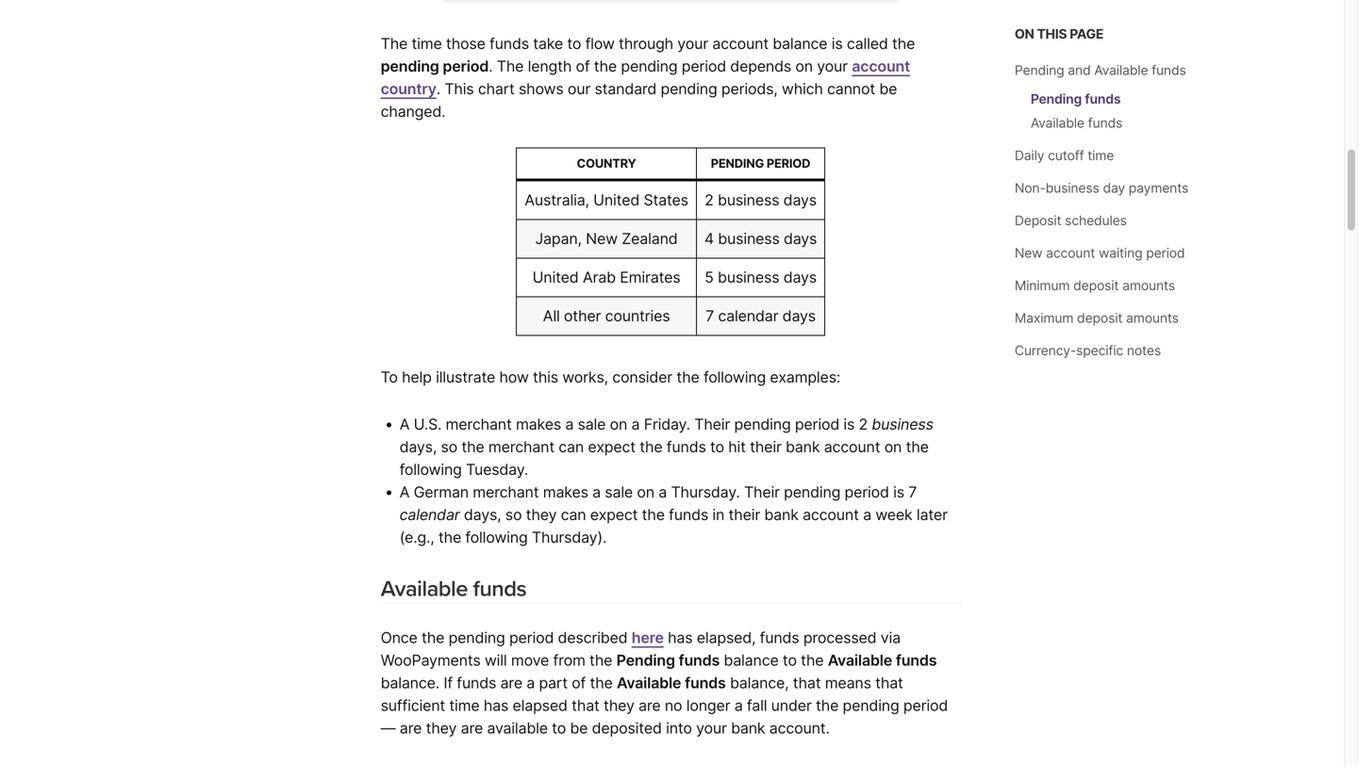 Task type: describe. For each thing, give the bounding box(es) containing it.
merchant for u.s.
[[446, 415, 512, 434]]

business for 2
[[718, 191, 779, 209]]

fall
[[747, 697, 767, 715]]

works,
[[562, 368, 608, 387]]

in
[[712, 506, 725, 524]]

to inside a u.s. merchant makes a sale on a friday. their pending period is 2 business days, so the merchant can expect the funds to hit their bank account on the following tuesday.
[[710, 438, 724, 456]]

other
[[564, 307, 601, 325]]

here link
[[632, 629, 664, 647]]

described
[[558, 629, 628, 647]]

country
[[381, 80, 437, 98]]

so inside a u.s. merchant makes a sale on a friday. their pending period is 2 business days, so the merchant can expect the funds to hit their bank account on the following tuesday.
[[441, 438, 457, 456]]

account inside days, so they can expect the funds in their bank account a week later (e.g., the following thursday).
[[803, 506, 859, 524]]

has elapsed, funds processed via woopayments will move from the
[[381, 629, 901, 670]]

0 vertical spatial united
[[593, 191, 640, 209]]

1 vertical spatial merchant
[[489, 438, 555, 456]]

a u.s. merchant makes a sale on a friday. their pending period is 2 business days, so the merchant can expect the funds to hit their bank account on the following tuesday.
[[400, 415, 934, 479]]

is inside the time those funds take to flow through your account balance is called the pending period . the length of the pending period depends on your
[[832, 34, 843, 53]]

our
[[568, 80, 591, 98]]

bank inside days, so they can expect the funds in their bank account a week later (e.g., the following thursday).
[[764, 506, 799, 524]]

2 business days
[[705, 191, 817, 209]]

has inside has elapsed, funds processed via woopayments will move from the
[[668, 629, 693, 647]]

expect inside days, so they can expect the funds in their bank account a week later (e.g., the following thursday).
[[590, 506, 638, 524]]

currency-specific notes link
[[1015, 343, 1161, 359]]

through
[[619, 34, 673, 53]]

longer
[[686, 697, 730, 715]]

account country link
[[381, 57, 910, 98]]

deposit
[[1015, 213, 1062, 229]]

elapsed,
[[697, 629, 756, 647]]

cannot
[[827, 80, 875, 98]]

funds inside a u.s. merchant makes a sale on a friday. their pending period is 2 business days, so the merchant can expect the funds to hit their bank account on the following tuesday.
[[667, 438, 706, 456]]

be inside balance, that means that sufficient time has elapsed that they are no longer a fall under the pending period — are they are available to be deposited into your bank account.
[[570, 720, 588, 738]]

friday.
[[644, 415, 690, 434]]

business for 5
[[718, 268, 779, 287]]

length
[[528, 57, 572, 75]]

pending for pending funds balance to the available funds balance. if funds are a part of the available funds
[[617, 652, 675, 670]]

can inside days, so they can expect the funds in their bank account a week later (e.g., the following thursday).
[[561, 506, 586, 524]]

those
[[446, 34, 486, 53]]

hit
[[728, 438, 746, 456]]

pending for pending funds available funds
[[1031, 91, 1082, 107]]

illustrate
[[436, 368, 495, 387]]

be inside . this chart shows our standard pending periods, which cannot be changed.
[[879, 80, 897, 98]]

balance inside the time those funds take to flow through your account balance is called the pending period . the length of the pending period depends on your
[[773, 34, 828, 53]]

are left no
[[639, 697, 661, 715]]

is for 2
[[844, 415, 855, 434]]

periods,
[[721, 80, 778, 98]]

pending inside balance, that means that sufficient time has elapsed that they are no longer a fall under the pending period — are they are available to be deposited into your bank account.
[[843, 697, 899, 715]]

0 vertical spatial this
[[1037, 26, 1067, 42]]

of inside the time those funds take to flow through your account balance is called the pending period . the length of the pending period depends on your
[[576, 57, 590, 75]]

pending period
[[711, 156, 811, 171]]

0 vertical spatial your
[[678, 34, 708, 53]]

is for 7
[[893, 483, 905, 502]]

funds right if
[[457, 674, 496, 693]]

of inside pending funds balance to the available funds balance. if funds are a part of the available funds
[[572, 674, 586, 693]]

account inside the time those funds take to flow through your account balance is called the pending period . the length of the pending period depends on your
[[712, 34, 769, 53]]

2 horizontal spatial following
[[704, 368, 766, 387]]

tuesday.
[[466, 461, 528, 479]]

a for a german merchant makes a sale on a thursday. their pending period is 7
[[400, 483, 410, 502]]

days for 4 business days
[[784, 230, 817, 248]]

page
[[1070, 26, 1104, 42]]

0 horizontal spatial united
[[533, 268, 579, 287]]

daily cutoff time link
[[1015, 148, 1114, 164]]

business inside a u.s. merchant makes a sale on a friday. their pending period is 2 business days, so the merchant can expect the funds to hit their bank account on the following tuesday.
[[872, 415, 934, 434]]

non-
[[1015, 180, 1046, 196]]

currency-
[[1015, 343, 1076, 359]]

makes for u.s.
[[516, 415, 561, 434]]

currency-specific notes
[[1015, 343, 1161, 359]]

minimum deposit amounts
[[1015, 278, 1175, 294]]

under
[[771, 697, 812, 715]]

available up means
[[828, 652, 892, 670]]

following inside days, so they can expect the funds in their bank account a week later (e.g., the following thursday).
[[465, 528, 528, 547]]

help
[[402, 368, 432, 387]]

shows
[[519, 80, 564, 98]]

payments
[[1129, 180, 1189, 196]]

days for 7 calendar days
[[783, 307, 816, 325]]

will
[[485, 652, 507, 670]]

0 horizontal spatial new
[[586, 230, 618, 248]]

time inside balance, that means that sufficient time has elapsed that they are no longer a fall under the pending period — are they are available to be deposited into your bank account.
[[449, 697, 480, 715]]

a inside pending funds balance to the available funds balance. if funds are a part of the available funds
[[527, 674, 535, 693]]

on down the to help illustrate how this works, consider the following examples:
[[610, 415, 627, 434]]

a inside days, so they can expect the funds in their bank account a week later (e.g., the following thursday).
[[863, 506, 872, 524]]

the time those funds take to flow through your account balance is called the pending period . the length of the pending period depends on your
[[381, 34, 915, 75]]

. inside . this chart shows our standard pending periods, which cannot be changed.
[[437, 80, 440, 98]]

on inside the time those funds take to flow through your account balance is called the pending period . the length of the pending period depends on your
[[796, 57, 813, 75]]

pending and available funds link
[[1015, 62, 1186, 78]]

move
[[511, 652, 549, 670]]

pending funds link
[[1031, 91, 1121, 107]]

u.s.
[[414, 415, 442, 434]]

arab
[[583, 268, 616, 287]]

account inside account country
[[852, 57, 910, 75]]

a up thursday).
[[592, 483, 601, 502]]

5 business days
[[705, 268, 817, 287]]

0 horizontal spatial that
[[572, 697, 600, 715]]

(e.g.,
[[400, 528, 434, 547]]

pending inside . this chart shows our standard pending periods, which cannot be changed.
[[661, 80, 717, 98]]

business for non-
[[1046, 180, 1100, 196]]

cutoff
[[1048, 148, 1084, 164]]

no
[[665, 697, 682, 715]]

available
[[487, 720, 548, 738]]

states
[[644, 191, 688, 209]]

2 horizontal spatial that
[[875, 674, 903, 693]]

waiting
[[1099, 245, 1143, 261]]

depends
[[730, 57, 791, 75]]

balance.
[[381, 674, 440, 693]]

pending for pending period
[[711, 156, 764, 171]]

funds right and
[[1152, 62, 1186, 78]]

pending funds balance to the available funds balance. if funds are a part of the available funds
[[381, 652, 937, 693]]

bank inside balance, that means that sufficient time has elapsed that they are no longer a fall under the pending period — are they are available to be deposited into your bank account.
[[731, 720, 765, 738]]

deposit schedules link
[[1015, 213, 1127, 229]]

emirates
[[620, 268, 681, 287]]

a down works,
[[565, 415, 574, 434]]

elapsed
[[513, 697, 568, 715]]

calendar inside a german merchant makes a sale on a thursday. their pending period is 7 calendar
[[400, 506, 460, 524]]

the inside balance, that means that sufficient time has elapsed that they are no longer a fall under the pending period — are they are available to be deposited into your bank account.
[[816, 697, 839, 715]]

how
[[499, 368, 529, 387]]

sufficient
[[381, 697, 445, 715]]

changed.
[[381, 102, 446, 121]]

period
[[767, 156, 811, 171]]

pending inside a u.s. merchant makes a sale on a friday. their pending period is 2 business days, so the merchant can expect the funds to hit their bank account on the following tuesday.
[[734, 415, 791, 434]]

standard
[[595, 80, 657, 98]]

following inside a u.s. merchant makes a sale on a friday. their pending period is 2 business days, so the merchant can expect the funds to hit their bank account on the following tuesday.
[[400, 461, 462, 479]]

if
[[444, 674, 453, 693]]

period inside a u.s. merchant makes a sale on a friday. their pending period is 2 business days, so the merchant can expect the funds to hit their bank account on the following tuesday.
[[795, 415, 840, 434]]

0 vertical spatial calendar
[[718, 307, 779, 325]]

they inside days, so they can expect the funds in their bank account a week later (e.g., the following thursday).
[[526, 506, 557, 524]]

on up week
[[884, 438, 902, 456]]

account.
[[769, 720, 830, 738]]

minimum
[[1015, 278, 1070, 294]]

sale for friday.
[[578, 415, 606, 434]]

non-business day payments
[[1015, 180, 1189, 196]]

german
[[414, 483, 469, 502]]

4
[[704, 230, 714, 248]]

funds down "pending funds" link at the right top of the page
[[1088, 115, 1123, 131]]

balance,
[[730, 674, 789, 693]]

country
[[577, 156, 636, 171]]

japan, new zealand
[[535, 230, 678, 248]]

daily
[[1015, 148, 1045, 164]]

makes for german
[[543, 483, 588, 502]]

period inside a german merchant makes a sale on a thursday. their pending period is 7 calendar
[[845, 483, 889, 502]]

account country
[[381, 57, 910, 98]]

examples:
[[770, 368, 841, 387]]

amounts for minimum deposit amounts
[[1123, 278, 1175, 294]]

week
[[876, 506, 913, 524]]

pending inside a german merchant makes a sale on a thursday. their pending period is 7 calendar
[[784, 483, 841, 502]]

2 vertical spatial they
[[426, 720, 457, 738]]

can inside a u.s. merchant makes a sale on a friday. their pending period is 2 business days, so the merchant can expect the funds to hit their bank account on the following tuesday.
[[559, 438, 584, 456]]

balance, that means that sufficient time has elapsed that they are no longer a fall under the pending period — are they are available to be deposited into your bank account.
[[381, 674, 948, 738]]

available inside pending funds available funds
[[1031, 115, 1085, 131]]



Task type: locate. For each thing, give the bounding box(es) containing it.
0 vertical spatial their
[[750, 438, 782, 456]]

2
[[705, 191, 714, 209], [859, 415, 868, 434]]

so inside days, so they can expect the funds in their bank account a week later (e.g., the following thursday).
[[505, 506, 522, 524]]

1 a from the top
[[400, 415, 410, 434]]

2 a from the top
[[400, 483, 410, 502]]

pending up the 2 business days
[[711, 156, 764, 171]]

1 horizontal spatial be
[[879, 80, 897, 98]]

2 vertical spatial bank
[[731, 720, 765, 738]]

0 vertical spatial deposit
[[1074, 278, 1119, 294]]

1 horizontal spatial .
[[489, 57, 493, 75]]

australia,
[[525, 191, 589, 209]]

a left fall
[[735, 697, 743, 715]]

all other countries
[[543, 307, 670, 325]]

available right and
[[1094, 62, 1148, 78]]

pending inside pending funds balance to the available funds balance. if funds are a part of the available funds
[[617, 652, 675, 670]]

following
[[704, 368, 766, 387], [400, 461, 462, 479], [465, 528, 528, 547]]

a german merchant makes a sale on a thursday. their pending period is 7 calendar
[[400, 483, 917, 524]]

united arab emirates
[[533, 268, 681, 287]]

on up which
[[796, 57, 813, 75]]

new
[[586, 230, 618, 248], [1015, 245, 1043, 261]]

bank inside a u.s. merchant makes a sale on a friday. their pending period is 2 business days, so the merchant can expect the funds to hit their bank account on the following tuesday.
[[786, 438, 820, 456]]

7 up week
[[909, 483, 917, 502]]

1 horizontal spatial days,
[[464, 506, 501, 524]]

1 horizontal spatial united
[[593, 191, 640, 209]]

later
[[917, 506, 948, 524]]

funds inside the time those funds take to flow through your account balance is called the pending period . the length of the pending period depends on your
[[490, 34, 529, 53]]

business up deposit schedules link
[[1046, 180, 1100, 196]]

1 horizontal spatial their
[[744, 483, 780, 502]]

a inside balance, that means that sufficient time has elapsed that they are no longer a fall under the pending period — are they are available to be deposited into your bank account.
[[735, 697, 743, 715]]

non-business day payments link
[[1015, 180, 1189, 196]]

all
[[543, 307, 560, 325]]

days for 2 business days
[[784, 191, 817, 209]]

2 vertical spatial time
[[449, 697, 480, 715]]

2 vertical spatial your
[[696, 720, 727, 738]]

united down country
[[593, 191, 640, 209]]

of down the from
[[572, 674, 586, 693]]

maximum
[[1015, 310, 1074, 326]]

0 vertical spatial time
[[412, 34, 442, 53]]

1 vertical spatial they
[[604, 697, 635, 715]]

can
[[559, 438, 584, 456], [561, 506, 586, 524]]

available funds link
[[1031, 115, 1123, 131], [381, 576, 526, 603]]

1 vertical spatial their
[[744, 483, 780, 502]]

following up german
[[400, 461, 462, 479]]

their for thursday.
[[744, 483, 780, 502]]

pending down and
[[1031, 91, 1082, 107]]

deposited
[[592, 720, 662, 738]]

maximum deposit amounts link
[[1015, 310, 1179, 326]]

the up chart
[[497, 57, 524, 75]]

to
[[567, 34, 581, 53], [710, 438, 724, 456], [783, 652, 797, 670], [552, 720, 566, 738]]

0 horizontal spatial following
[[400, 461, 462, 479]]

0 horizontal spatial 7
[[706, 307, 714, 325]]

has up available
[[484, 697, 509, 715]]

7 down 5
[[706, 307, 714, 325]]

0 vertical spatial merchant
[[446, 415, 512, 434]]

a up days, so they can expect the funds in their bank account a week later (e.g., the following thursday).
[[659, 483, 667, 502]]

0 horizontal spatial be
[[570, 720, 588, 738]]

account up 'depends'
[[712, 34, 769, 53]]

0 vertical spatial expect
[[588, 438, 636, 456]]

available up no
[[617, 674, 681, 693]]

deposit up maximum deposit amounts
[[1074, 278, 1119, 294]]

1 vertical spatial amounts
[[1126, 310, 1179, 326]]

are left available
[[461, 720, 483, 738]]

time inside the time those funds take to flow through your account balance is called the pending period . the length of the pending period depends on your
[[412, 34, 442, 53]]

days, down german
[[464, 506, 501, 524]]

is inside a u.s. merchant makes a sale on a friday. their pending period is 2 business days, so the merchant can expect the funds to hit their bank account on the following tuesday.
[[844, 415, 855, 434]]

1 vertical spatial bank
[[764, 506, 799, 524]]

expect down the to help illustrate how this works, consider the following examples:
[[588, 438, 636, 456]]

days, inside days, so they can expect the funds in their bank account a week later (e.g., the following thursday).
[[464, 506, 501, 524]]

merchant up the tuesday.
[[489, 438, 555, 456]]

your inside balance, that means that sufficient time has elapsed that they are no longer a fall under the pending period — are they are available to be deposited into your bank account.
[[696, 720, 727, 738]]

. this chart shows our standard pending periods, which cannot be changed.
[[381, 80, 897, 121]]

funds down elapsed,
[[679, 652, 720, 670]]

are
[[500, 674, 523, 693], [639, 697, 661, 715], [400, 720, 422, 738], [461, 720, 483, 738]]

time left those on the top
[[412, 34, 442, 53]]

they
[[526, 506, 557, 524], [604, 697, 635, 715], [426, 720, 457, 738]]

a left german
[[400, 483, 410, 502]]

1 vertical spatial the
[[497, 57, 524, 75]]

7 inside a german merchant makes a sale on a thursday. their pending period is 7 calendar
[[909, 483, 917, 502]]

0 vertical spatial available funds link
[[1031, 115, 1123, 131]]

are inside pending funds balance to the available funds balance. if funds are a part of the available funds
[[500, 674, 523, 693]]

1 horizontal spatial available funds link
[[1031, 115, 1123, 131]]

processed
[[803, 629, 877, 647]]

1 horizontal spatial 7
[[909, 483, 917, 502]]

account inside a u.s. merchant makes a sale on a friday. their pending period is 2 business days, so the merchant can expect the funds to hit their bank account on the following tuesday.
[[824, 438, 880, 456]]

1 vertical spatial their
[[729, 506, 760, 524]]

bank right hit
[[786, 438, 820, 456]]

which
[[782, 80, 823, 98]]

available down (e.g.,
[[381, 576, 468, 603]]

1 vertical spatial your
[[817, 57, 848, 75]]

2 horizontal spatial time
[[1088, 148, 1114, 164]]

following up available funds
[[465, 528, 528, 547]]

1 horizontal spatial calendar
[[718, 307, 779, 325]]

0 vertical spatial makes
[[516, 415, 561, 434]]

expect inside a u.s. merchant makes a sale on a friday. their pending period is 2 business days, so the merchant can expect the funds to hit their bank account on the following tuesday.
[[588, 438, 636, 456]]

0 vertical spatial of
[[576, 57, 590, 75]]

amounts for maximum deposit amounts
[[1126, 310, 1179, 326]]

funds up balance,
[[760, 629, 799, 647]]

funds up longer
[[685, 674, 726, 693]]

deposit for maximum
[[1077, 310, 1123, 326]]

merchant
[[446, 415, 512, 434], [489, 438, 555, 456], [473, 483, 539, 502]]

so down u.s.
[[441, 438, 457, 456]]

0 vertical spatial so
[[441, 438, 457, 456]]

1 vertical spatial available funds link
[[381, 576, 526, 603]]

on up days, so they can expect the funds in their bank account a week later (e.g., the following thursday).
[[637, 483, 655, 502]]

balance up balance,
[[724, 652, 779, 670]]

has
[[668, 629, 693, 647], [484, 697, 509, 715]]

account up week
[[824, 438, 880, 456]]

available down "pending funds" link at the right top of the page
[[1031, 115, 1085, 131]]

a inside a german merchant makes a sale on a thursday. their pending period is 7 calendar
[[400, 483, 410, 502]]

0 vertical spatial be
[[879, 80, 897, 98]]

funds
[[490, 34, 529, 53], [1152, 62, 1186, 78], [1085, 91, 1121, 107], [1088, 115, 1123, 131], [667, 438, 706, 456], [669, 506, 708, 524], [473, 576, 526, 603], [760, 629, 799, 647], [679, 652, 720, 670], [896, 652, 937, 670], [457, 674, 496, 693], [685, 674, 726, 693]]

makes inside a german merchant makes a sale on a thursday. their pending period is 7 calendar
[[543, 483, 588, 502]]

sale
[[578, 415, 606, 434], [605, 483, 633, 502]]

1 horizontal spatial they
[[526, 506, 557, 524]]

0 vertical spatial has
[[668, 629, 693, 647]]

to help illustrate how this works, consider the following examples:
[[381, 368, 841, 387]]

their inside a u.s. merchant makes a sale on a friday. their pending period is 2 business days, so the merchant can expect the funds to hit their bank account on the following tuesday.
[[750, 438, 782, 456]]

2 vertical spatial merchant
[[473, 483, 539, 502]]

their inside a u.s. merchant makes a sale on a friday. their pending period is 2 business days, so the merchant can expect the funds to hit their bank account on the following tuesday.
[[694, 415, 730, 434]]

1 vertical spatial united
[[533, 268, 579, 287]]

take
[[533, 34, 563, 53]]

deposit for minimum
[[1074, 278, 1119, 294]]

their down hit
[[744, 483, 780, 502]]

is
[[832, 34, 843, 53], [844, 415, 855, 434], [893, 483, 905, 502]]

days up 7 calendar days
[[784, 268, 817, 287]]

1 vertical spatial of
[[572, 674, 586, 693]]

0 vertical spatial can
[[559, 438, 584, 456]]

0 vertical spatial 2
[[705, 191, 714, 209]]

pending for pending and available funds
[[1015, 62, 1064, 78]]

1 horizontal spatial new
[[1015, 245, 1043, 261]]

chart
[[478, 80, 515, 98]]

0 horizontal spatial time
[[412, 34, 442, 53]]

funds inside has elapsed, funds processed via woopayments will move from the
[[760, 629, 799, 647]]

their for friday.
[[694, 415, 730, 434]]

part
[[539, 674, 568, 693]]

to
[[381, 368, 398, 387]]

2 vertical spatial is
[[893, 483, 905, 502]]

makes down how
[[516, 415, 561, 434]]

are down will on the left of the page
[[500, 674, 523, 693]]

calendar down german
[[400, 506, 460, 524]]

1 vertical spatial 7
[[909, 483, 917, 502]]

expect up thursday).
[[590, 506, 638, 524]]

business up week
[[872, 415, 934, 434]]

here
[[632, 629, 664, 647]]

makes up thursday).
[[543, 483, 588, 502]]

1 vertical spatial time
[[1088, 148, 1114, 164]]

a for a u.s. merchant makes a sale on a friday. their pending period is 2
[[400, 415, 410, 434]]

your down longer
[[696, 720, 727, 738]]

can down works,
[[559, 438, 584, 456]]

1 vertical spatial sale
[[605, 483, 633, 502]]

amounts up notes at the top right of the page
[[1126, 310, 1179, 326]]

1 vertical spatial this
[[533, 368, 558, 387]]

your right through
[[678, 34, 708, 53]]

1 vertical spatial balance
[[724, 652, 779, 670]]

merchant down the tuesday.
[[473, 483, 539, 502]]

this right on
[[1037, 26, 1067, 42]]

0 vertical spatial following
[[704, 368, 766, 387]]

0 vertical spatial bank
[[786, 438, 820, 456]]

0 horizontal spatial they
[[426, 720, 457, 738]]

following down 7 calendar days
[[704, 368, 766, 387]]

countries
[[605, 307, 670, 325]]

bank down fall
[[731, 720, 765, 738]]

consider
[[612, 368, 673, 387]]

flow
[[585, 34, 615, 53]]

2 vertical spatial following
[[465, 528, 528, 547]]

makes inside a u.s. merchant makes a sale on a friday. their pending period is 2 business days, so the merchant can expect the funds to hit their bank account on the following tuesday.
[[516, 415, 561, 434]]

woopayments
[[381, 652, 481, 670]]

0 horizontal spatial has
[[484, 697, 509, 715]]

1 vertical spatial following
[[400, 461, 462, 479]]

a
[[565, 415, 574, 434], [632, 415, 640, 434], [592, 483, 601, 502], [659, 483, 667, 502], [863, 506, 872, 524], [527, 674, 535, 693], [735, 697, 743, 715]]

merchant for german
[[473, 483, 539, 502]]

0 vertical spatial they
[[526, 506, 557, 524]]

0 horizontal spatial so
[[441, 438, 457, 456]]

makes
[[516, 415, 561, 434], [543, 483, 588, 502]]

. left "this"
[[437, 80, 440, 98]]

1 vertical spatial a
[[400, 483, 410, 502]]

1 vertical spatial expect
[[590, 506, 638, 524]]

0 horizontal spatial the
[[381, 34, 408, 53]]

0 horizontal spatial .
[[437, 80, 440, 98]]

business down pending period
[[718, 191, 779, 209]]

that up 'under'
[[793, 674, 821, 693]]

business right 5
[[718, 268, 779, 287]]

their
[[750, 438, 782, 456], [729, 506, 760, 524]]

to up balance,
[[783, 652, 797, 670]]

via
[[881, 629, 901, 647]]

sale up days, so they can expect the funds in their bank account a week later (e.g., the following thursday).
[[605, 483, 633, 502]]

their right in at right bottom
[[729, 506, 760, 524]]

are right — on the left bottom of the page
[[400, 720, 422, 738]]

pending and available funds
[[1015, 62, 1186, 78]]

days,
[[400, 438, 437, 456], [464, 506, 501, 524]]

new down deposit
[[1015, 245, 1043, 261]]

days down the 2 business days
[[784, 230, 817, 248]]

0 horizontal spatial this
[[533, 368, 558, 387]]

0 vertical spatial is
[[832, 34, 843, 53]]

has inside balance, that means that sufficient time has elapsed that they are no longer a fall under the pending period — are they are available to be deposited into your bank account.
[[484, 697, 509, 715]]

1 horizontal spatial following
[[465, 528, 528, 547]]

account down called at the right top of the page
[[852, 57, 910, 75]]

funds down via
[[896, 652, 937, 670]]

be left deposited
[[570, 720, 588, 738]]

amounts
[[1123, 278, 1175, 294], [1126, 310, 1179, 326]]

your up cannot
[[817, 57, 848, 75]]

this right how
[[533, 368, 558, 387]]

0 vertical spatial sale
[[578, 415, 606, 434]]

sale inside a german merchant makes a sale on a thursday. their pending period is 7 calendar
[[605, 483, 633, 502]]

funds down pending and available funds link
[[1085, 91, 1121, 107]]

they up thursday).
[[526, 506, 557, 524]]

0 horizontal spatial their
[[694, 415, 730, 434]]

on inside a german merchant makes a sale on a thursday. their pending period is 7 calendar
[[637, 483, 655, 502]]

days, down u.s.
[[400, 438, 437, 456]]

1 horizontal spatial this
[[1037, 26, 1067, 42]]

funds inside days, so they can expect the funds in their bank account a week later (e.g., the following thursday).
[[669, 506, 708, 524]]

1 horizontal spatial that
[[793, 674, 821, 693]]

balance inside pending funds balance to the available funds balance. if funds are a part of the available funds
[[724, 652, 779, 670]]

available funds link down "pending funds" link at the right top of the page
[[1031, 115, 1123, 131]]

their inside days, so they can expect the funds in their bank account a week later (e.g., the following thursday).
[[729, 506, 760, 524]]

1 horizontal spatial has
[[668, 629, 693, 647]]

a inside a u.s. merchant makes a sale on a friday. their pending period is 2 business days, so the merchant can expect the funds to hit their bank account on the following tuesday.
[[400, 415, 410, 434]]

1 vertical spatial 2
[[859, 415, 868, 434]]

account left week
[[803, 506, 859, 524]]

1 vertical spatial .
[[437, 80, 440, 98]]

days down '5 business days'
[[783, 307, 816, 325]]

4 business days
[[704, 230, 817, 248]]

a left friday.
[[632, 415, 640, 434]]

funds up once the pending period described here
[[473, 576, 526, 603]]

on this page
[[1015, 26, 1104, 42]]

to down the elapsed
[[552, 720, 566, 738]]

account down deposit schedules link
[[1046, 245, 1095, 261]]

7 calendar days
[[706, 307, 816, 325]]

5
[[705, 268, 714, 287]]

business for 4
[[718, 230, 780, 248]]

2 horizontal spatial they
[[604, 697, 635, 715]]

deposit schedules
[[1015, 213, 1127, 229]]

. inside the time those funds take to flow through your account balance is called the pending period . the length of the pending period depends on your
[[489, 57, 493, 75]]

1 horizontal spatial time
[[449, 697, 480, 715]]

time up non-business day payments
[[1088, 148, 1114, 164]]

schedules
[[1065, 213, 1127, 229]]

pending down here link
[[617, 652, 675, 670]]

minimum deposit amounts link
[[1015, 278, 1175, 294]]

calendar down '5 business days'
[[718, 307, 779, 325]]

pending inside pending funds available funds
[[1031, 91, 1082, 107]]

0 vertical spatial 7
[[706, 307, 714, 325]]

day
[[1103, 180, 1125, 196]]

1 horizontal spatial is
[[844, 415, 855, 434]]

specific
[[1076, 343, 1123, 359]]

called
[[847, 34, 888, 53]]

their
[[694, 415, 730, 434], [744, 483, 780, 502]]

2 inside a u.s. merchant makes a sale on a friday. their pending period is 2 business days, so the merchant can expect the funds to hit their bank account on the following tuesday.
[[859, 415, 868, 434]]

1 horizontal spatial the
[[497, 57, 524, 75]]

balance
[[773, 34, 828, 53], [724, 652, 779, 670]]

be right cannot
[[879, 80, 897, 98]]

1 vertical spatial deposit
[[1077, 310, 1123, 326]]

1 vertical spatial so
[[505, 506, 522, 524]]

that right the elapsed
[[572, 697, 600, 715]]

from
[[553, 652, 586, 670]]

pending down on
[[1015, 62, 1064, 78]]

their inside a german merchant makes a sale on a thursday. their pending period is 7 calendar
[[744, 483, 780, 502]]

0 vertical spatial the
[[381, 34, 408, 53]]

account
[[712, 34, 769, 53], [852, 57, 910, 75], [1046, 245, 1095, 261], [824, 438, 880, 456], [803, 506, 859, 524]]

days, inside a u.s. merchant makes a sale on a friday. their pending period is 2 business days, so the merchant can expect the funds to hit their bank account on the following tuesday.
[[400, 438, 437, 456]]

sale down works,
[[578, 415, 606, 434]]

1 vertical spatial calendar
[[400, 506, 460, 524]]

0 vertical spatial days,
[[400, 438, 437, 456]]

they up deposited
[[604, 697, 635, 715]]

thursday).
[[532, 528, 607, 547]]

australia, united states
[[525, 191, 688, 209]]

0 vertical spatial a
[[400, 415, 410, 434]]

0 horizontal spatial days,
[[400, 438, 437, 456]]

—
[[381, 720, 396, 738]]

funds down thursday.
[[669, 506, 708, 524]]

a left u.s.
[[400, 415, 410, 434]]

of
[[576, 57, 590, 75], [572, 674, 586, 693]]

days for 5 business days
[[784, 268, 817, 287]]

to inside the time those funds take to flow through your account balance is called the pending period . the length of the pending period depends on your
[[567, 34, 581, 53]]

merchant down illustrate
[[446, 415, 512, 434]]

0 vertical spatial amounts
[[1123, 278, 1175, 294]]

1 vertical spatial makes
[[543, 483, 588, 502]]

sale for thursday.
[[605, 483, 633, 502]]

1 vertical spatial can
[[561, 506, 586, 524]]

once
[[381, 629, 418, 647]]

period
[[443, 57, 489, 75], [682, 57, 726, 75], [1146, 245, 1185, 261], [795, 415, 840, 434], [845, 483, 889, 502], [509, 629, 554, 647], [904, 697, 948, 715]]

to inside pending funds balance to the available funds balance. if funds are a part of the available funds
[[783, 652, 797, 670]]

1 vertical spatial be
[[570, 720, 588, 738]]

daily cutoff time
[[1015, 148, 1114, 164]]

bank right in at right bottom
[[764, 506, 799, 524]]

business right 4 at the top right of page
[[718, 230, 780, 248]]

1 horizontal spatial 2
[[859, 415, 868, 434]]

0 vertical spatial their
[[694, 415, 730, 434]]

sale inside a u.s. merchant makes a sale on a friday. their pending period is 2 business days, so the merchant can expect the funds to hit their bank account on the following tuesday.
[[578, 415, 606, 434]]

merchant inside a german merchant makes a sale on a thursday. their pending period is 7 calendar
[[473, 483, 539, 502]]

2 horizontal spatial is
[[893, 483, 905, 502]]

period inside balance, that means that sufficient time has elapsed that they are no longer a fall under the pending period — are they are available to be deposited into your bank account.
[[904, 697, 948, 715]]

on
[[796, 57, 813, 75], [610, 415, 627, 434], [884, 438, 902, 456], [637, 483, 655, 502]]

to left hit
[[710, 438, 724, 456]]

funds down friday.
[[667, 438, 706, 456]]

their up hit
[[694, 415, 730, 434]]

once the pending period described here
[[381, 629, 664, 647]]

0 horizontal spatial calendar
[[400, 506, 460, 524]]

0 horizontal spatial 2
[[705, 191, 714, 209]]

0 vertical spatial .
[[489, 57, 493, 75]]

the inside has elapsed, funds processed via woopayments will move from the
[[590, 652, 612, 670]]

days down period
[[784, 191, 817, 209]]

into
[[666, 720, 692, 738]]

their right hit
[[750, 438, 782, 456]]

to inside balance, that means that sufficient time has elapsed that they are no longer a fall under the pending period — are they are available to be deposited into your bank account.
[[552, 720, 566, 738]]

.
[[489, 57, 493, 75], [437, 80, 440, 98]]

is inside a german merchant makes a sale on a thursday. their pending period is 7 calendar
[[893, 483, 905, 502]]

thursday.
[[671, 483, 740, 502]]



Task type: vqa. For each thing, say whether or not it's contained in the screenshot.


